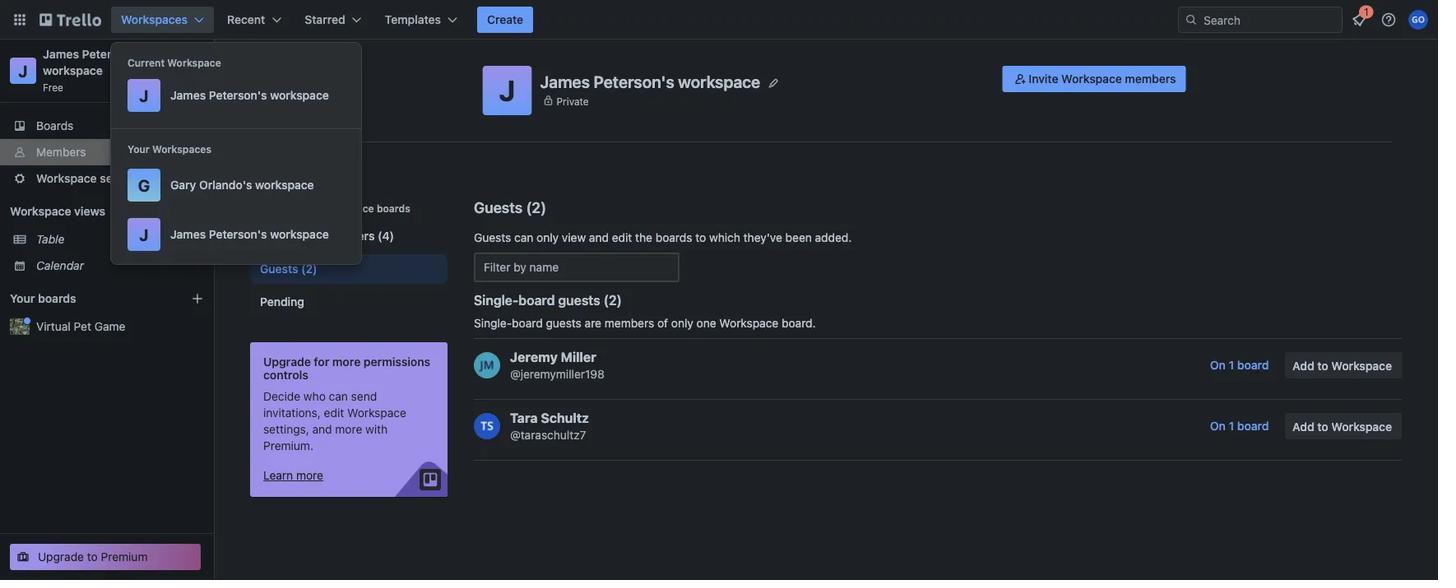 Task type: locate. For each thing, give the bounding box(es) containing it.
james peterson's workspace
[[540, 72, 760, 91], [170, 88, 329, 102], [170, 228, 329, 241]]

invite
[[1029, 72, 1059, 86]]

on for schultz
[[1210, 419, 1226, 433]]

1 add from the top
[[1293, 359, 1315, 373]]

can down (
[[514, 231, 533, 244]]

members up workspace members
[[260, 202, 305, 214]]

single-board guests (2) single-board guests are members of only one workspace board.
[[474, 293, 816, 330]]

board
[[519, 293, 555, 308], [512, 316, 543, 330], [1237, 358, 1269, 372], [1237, 419, 1269, 433]]

0 vertical spatial members
[[1125, 72, 1176, 86]]

current workspace
[[128, 57, 221, 68]]

0 vertical spatial workspaces
[[121, 13, 188, 26]]

0 vertical spatial upgrade
[[263, 355, 311, 369]]

workspace inside upgrade for more permissions controls decide who can send invitations, edit workspace settings, and more with premium.
[[347, 406, 406, 420]]

workspace inside james peterson's workspace free
[[43, 64, 103, 77]]

0 vertical spatial your
[[128, 143, 150, 155]]

0 vertical spatial add
[[1293, 359, 1315, 373]]

workspace inside popup button
[[36, 172, 97, 185]]

only left view
[[537, 231, 559, 244]]

0 horizontal spatial only
[[537, 231, 559, 244]]

on 1 board for jeremy miller
[[1210, 358, 1269, 372]]

j down current
[[139, 86, 149, 105]]

1 vertical spatial workspaces
[[152, 143, 211, 155]]

private
[[557, 95, 589, 107]]

boards up (4) in the top of the page
[[377, 202, 410, 214]]

guests up are
[[558, 293, 600, 308]]

2 horizontal spatial boards
[[656, 231, 692, 244]]

upgrade inside upgrade for more permissions controls decide who can send invitations, edit workspace settings, and more with premium.
[[263, 355, 311, 369]]

1 vertical spatial of
[[657, 316, 668, 330]]

1 vertical spatial add
[[1293, 420, 1315, 434]]

with
[[365, 423, 388, 436]]

on 1 board for tara schultz
[[1210, 419, 1269, 433]]

on 1 board link for schultz
[[1201, 413, 1279, 439]]

james peterson's workspace up private
[[540, 72, 760, 91]]

workspace
[[43, 64, 103, 77], [678, 72, 760, 91], [270, 88, 329, 102], [255, 178, 314, 192], [270, 228, 329, 241]]

(2) inside single-board guests (2) single-board guests are members of only one workspace board.
[[604, 293, 622, 308]]

1 vertical spatial more
[[335, 423, 362, 436]]

0 horizontal spatial boards
[[38, 292, 76, 305]]

they've
[[744, 231, 782, 244]]

and right view
[[589, 231, 609, 244]]

on 1 board
[[1210, 358, 1269, 372], [1210, 419, 1269, 433]]

add board image
[[191, 292, 204, 305]]

your workspaces
[[128, 143, 211, 155]]

0 horizontal spatial upgrade
[[38, 550, 84, 564]]

1 on 1 board link from the top
[[1201, 352, 1279, 378]]

on 1 board link
[[1201, 352, 1279, 378], [1201, 413, 1279, 439]]

guests left view
[[474, 231, 511, 244]]

invite workspace members
[[1029, 72, 1176, 86]]

1 vertical spatial add to workspace link
[[1285, 413, 1402, 439]]

james peterson's workspace down gary orlando's workspace
[[170, 228, 329, 241]]

0 vertical spatial on
[[1210, 358, 1226, 372]]

1 vertical spatial on
[[1210, 419, 1226, 433]]

on
[[1210, 358, 1226, 372], [1210, 419, 1226, 433]]

1 for tara schultz
[[1229, 419, 1234, 433]]

1 horizontal spatial upgrade
[[263, 355, 311, 369]]

1 horizontal spatial (2)
[[604, 293, 622, 308]]

edit inside upgrade for more permissions controls decide who can send invitations, edit workspace settings, and more with premium.
[[324, 406, 344, 420]]

upgrade left premium
[[38, 550, 84, 564]]

0 vertical spatial add to workspace
[[1293, 359, 1392, 373]]

0 horizontal spatial your
[[10, 292, 35, 305]]

Filter by name text field
[[474, 253, 680, 282]]

members inside single-board guests (2) single-board guests are members of only one workspace board.
[[605, 316, 654, 330]]

upgrade for upgrade to premium
[[38, 550, 84, 564]]

table link
[[36, 231, 204, 248]]

james down gary
[[170, 228, 206, 241]]

controls
[[263, 368, 308, 382]]

1 vertical spatial can
[[329, 390, 348, 403]]

boards link
[[0, 113, 214, 139]]

2 vertical spatial members
[[260, 202, 305, 214]]

1 horizontal spatial your
[[128, 143, 150, 155]]

1 vertical spatial only
[[671, 316, 694, 330]]

1 vertical spatial members
[[250, 169, 321, 188]]

can right who
[[329, 390, 348, 403]]

members
[[1125, 72, 1176, 86], [324, 229, 375, 243], [605, 316, 654, 330]]

1 vertical spatial upgrade
[[38, 550, 84, 564]]

0 vertical spatial on 1 board link
[[1201, 352, 1279, 378]]

your boards
[[10, 292, 76, 305]]

learn more button
[[263, 467, 323, 484]]

workspaces
[[121, 13, 188, 26], [152, 143, 211, 155]]

0 vertical spatial single-
[[474, 293, 519, 308]]

2 vertical spatial more
[[296, 469, 323, 482]]

(2) down filter by name text box
[[604, 293, 622, 308]]

can
[[514, 231, 533, 244], [329, 390, 348, 403]]

of
[[308, 202, 318, 214], [657, 316, 668, 330]]

0 vertical spatial of
[[308, 202, 318, 214]]

edit down who
[[324, 406, 344, 420]]

james up private
[[540, 72, 590, 91]]

boards
[[36, 119, 74, 132]]

1 horizontal spatial of
[[657, 316, 668, 330]]

members
[[36, 145, 86, 159], [250, 169, 321, 188], [260, 202, 305, 214]]

more inside button
[[296, 469, 323, 482]]

your for your workspaces
[[128, 143, 150, 155]]

0 vertical spatial can
[[514, 231, 533, 244]]

2 add to workspace from the top
[[1293, 420, 1392, 434]]

of up workspace members
[[308, 202, 318, 214]]

1 vertical spatial single-
[[474, 316, 512, 330]]

0 vertical spatial add to workspace link
[[1285, 352, 1402, 378]]

recent
[[227, 13, 265, 26]]

1 horizontal spatial can
[[514, 231, 533, 244]]

0 horizontal spatial edit
[[324, 406, 344, 420]]

2 1 from the top
[[1229, 419, 1234, 433]]

2 on 1 board link from the top
[[1201, 413, 1279, 439]]

add to workspace for miller
[[1293, 359, 1392, 373]]

calendar link
[[36, 258, 204, 274]]

j up calendar link
[[139, 225, 149, 244]]

members link
[[0, 139, 214, 165]]

add
[[1293, 359, 1315, 373], [1293, 420, 1315, 434]]

decide
[[263, 390, 300, 403]]

0 horizontal spatial and
[[312, 423, 332, 436]]

1 vertical spatial your
[[10, 292, 35, 305]]

james up free
[[43, 47, 79, 61]]

who
[[304, 390, 326, 403]]

upgrade inside "link"
[[38, 550, 84, 564]]

members of workspace boards
[[260, 202, 410, 214]]

your
[[128, 143, 150, 155], [10, 292, 35, 305]]

add for miller
[[1293, 359, 1315, 373]]

templates button
[[375, 7, 467, 33]]

your inside 'element'
[[10, 292, 35, 305]]

1 add to workspace link from the top
[[1285, 352, 1402, 378]]

only left one
[[671, 316, 694, 330]]

more right learn at the bottom left
[[296, 469, 323, 482]]

0 vertical spatial guests
[[474, 198, 523, 216]]

to inside "link"
[[87, 550, 98, 564]]

1 vertical spatial 1
[[1229, 419, 1234, 433]]

james
[[43, 47, 79, 61], [540, 72, 590, 91], [170, 88, 206, 102], [170, 228, 206, 241]]

invite workspace members button
[[1002, 66, 1186, 92]]

invitations,
[[263, 406, 321, 420]]

2 on 1 board from the top
[[1210, 419, 1269, 433]]

boards up the virtual
[[38, 292, 76, 305]]

edit left the on the top of the page
[[612, 231, 632, 244]]

premium
[[101, 550, 148, 564]]

workspace down members of workspace boards at the top left of the page
[[270, 228, 329, 241]]

workspace
[[167, 57, 221, 68], [1062, 72, 1122, 86], [36, 172, 97, 185], [320, 202, 374, 214], [10, 204, 71, 218], [260, 229, 321, 243], [719, 316, 779, 330], [1332, 359, 1392, 373], [347, 406, 406, 420], [1332, 420, 1392, 434]]

0 horizontal spatial can
[[329, 390, 348, 403]]

members up members of workspace boards at the top left of the page
[[250, 169, 321, 188]]

workspace inside button
[[1062, 72, 1122, 86]]

workspace down primary element
[[678, 72, 760, 91]]

0 vertical spatial only
[[537, 231, 559, 244]]

workspace inside single-board guests (2) single-board guests are members of only one workspace board.
[[719, 316, 779, 330]]

guests
[[474, 198, 523, 216], [474, 231, 511, 244], [260, 262, 298, 276]]

1 1 from the top
[[1229, 358, 1234, 372]]

2 horizontal spatial members
[[1125, 72, 1176, 86]]

guests left (
[[474, 198, 523, 216]]

1 add to workspace from the top
[[1293, 359, 1392, 373]]

more
[[332, 355, 361, 369], [335, 423, 362, 436], [296, 469, 323, 482]]

1 on 1 board from the top
[[1210, 358, 1269, 372]]

2 vertical spatial guests
[[260, 262, 298, 276]]

boards right the on the top of the page
[[656, 231, 692, 244]]

members down 'boards'
[[36, 145, 86, 159]]

2 on from the top
[[1210, 419, 1226, 433]]

(2)
[[301, 262, 317, 276], [604, 293, 622, 308]]

add to workspace
[[1293, 359, 1392, 373], [1293, 420, 1392, 434]]

james inside james peterson's workspace free
[[43, 47, 79, 61]]

on for miller
[[1210, 358, 1226, 372]]

2 add from the top
[[1293, 420, 1315, 434]]

j
[[18, 61, 28, 80], [499, 73, 515, 107], [139, 86, 149, 105], [139, 225, 149, 244]]

guests up pending
[[260, 262, 298, 276]]

j left private
[[499, 73, 515, 107]]

1
[[1229, 358, 1234, 372], [1229, 419, 1234, 433]]

the
[[635, 231, 652, 244]]

g
[[138, 175, 150, 195]]

search image
[[1185, 13, 1198, 26]]

1 vertical spatial guests
[[474, 231, 511, 244]]

more right for
[[332, 355, 361, 369]]

1 vertical spatial add to workspace
[[1293, 420, 1392, 434]]

1 horizontal spatial members
[[605, 316, 654, 330]]

1 vertical spatial on 1 board
[[1210, 419, 1269, 433]]

and down who
[[312, 423, 332, 436]]

only inside single-board guests (2) single-board guests are members of only one workspace board.
[[671, 316, 694, 330]]

peterson's
[[82, 47, 141, 61], [594, 72, 674, 91], [209, 88, 267, 102], [209, 228, 267, 241]]

workspaces up current
[[121, 13, 188, 26]]

0 vertical spatial on 1 board
[[1210, 358, 1269, 372]]

upgrade to premium link
[[10, 544, 201, 570]]

and inside upgrade for more permissions controls decide who can send invitations, edit workspace settings, and more with premium.
[[312, 423, 332, 436]]

upgrade left for
[[263, 355, 311, 369]]

on 1 board link for miller
[[1201, 352, 1279, 378]]

guests
[[558, 293, 600, 308], [546, 316, 582, 330]]

1 vertical spatial and
[[312, 423, 332, 436]]

1 horizontal spatial boards
[[377, 202, 410, 214]]

workspace navigation collapse icon image
[[179, 59, 202, 82]]

add to workspace for schultz
[[1293, 420, 1392, 434]]

add to workspace link
[[1285, 352, 1402, 378], [1285, 413, 1402, 439]]

0 vertical spatial boards
[[377, 202, 410, 214]]

single-
[[474, 293, 519, 308], [474, 316, 512, 330]]

learn more
[[263, 469, 323, 482]]

guests left are
[[546, 316, 582, 330]]

1 vertical spatial on 1 board link
[[1201, 413, 1279, 439]]

guests for (2)
[[260, 262, 298, 276]]

create button
[[477, 7, 533, 33]]

1 on from the top
[[1210, 358, 1226, 372]]

virtual pet game
[[36, 320, 125, 333]]

workspaces up gary
[[152, 143, 211, 155]]

workspace up free
[[43, 64, 103, 77]]

workspace settings
[[36, 172, 144, 185]]

1 vertical spatial edit
[[324, 406, 344, 420]]

edit
[[612, 231, 632, 244], [324, 406, 344, 420]]

of left one
[[657, 316, 668, 330]]

)
[[541, 198, 546, 216]]

workspace members
[[260, 229, 375, 243]]

2 vertical spatial members
[[605, 316, 654, 330]]

1 vertical spatial (2)
[[604, 293, 622, 308]]

only
[[537, 231, 559, 244], [671, 316, 694, 330]]

0 horizontal spatial (2)
[[301, 262, 317, 276]]

1 horizontal spatial only
[[671, 316, 694, 330]]

1 vertical spatial members
[[324, 229, 375, 243]]

1 horizontal spatial and
[[589, 231, 609, 244]]

upgrade
[[263, 355, 311, 369], [38, 550, 84, 564]]

0 vertical spatial and
[[589, 231, 609, 244]]

can inside upgrade for more permissions controls decide who can send invitations, edit workspace settings, and more with premium.
[[329, 390, 348, 403]]

create
[[487, 13, 523, 26]]

0 vertical spatial 1
[[1229, 358, 1234, 372]]

starred button
[[295, 7, 372, 33]]

(2) down workspace members
[[301, 262, 317, 276]]

1 horizontal spatial edit
[[612, 231, 632, 244]]

more left with
[[335, 423, 362, 436]]

templates
[[385, 13, 441, 26]]

recent button
[[217, 7, 292, 33]]

2 vertical spatial boards
[[38, 292, 76, 305]]

views
[[74, 204, 105, 218]]

2 add to workspace link from the top
[[1285, 413, 1402, 439]]

gary orlando (garyorlando) image
[[1409, 10, 1428, 30]]



Task type: vqa. For each thing, say whether or not it's contained in the screenshot.
Your Workspaces Your
yes



Task type: describe. For each thing, give the bounding box(es) containing it.
1 notification image
[[1349, 10, 1369, 30]]

james peterson's workspace free
[[43, 47, 144, 93]]

been
[[786, 231, 812, 244]]

workspaces button
[[111, 7, 214, 33]]

0 horizontal spatial of
[[308, 202, 318, 214]]

for
[[314, 355, 329, 369]]

game
[[94, 320, 125, 333]]

workspaces inside dropdown button
[[121, 13, 188, 26]]

miller
[[561, 349, 596, 365]]

settings
[[100, 172, 144, 185]]

guests for (
[[474, 198, 523, 216]]

settings,
[[263, 423, 309, 436]]

premium.
[[263, 439, 313, 453]]

workspace down the starred
[[270, 88, 329, 102]]

tara schultz @taraschultz7
[[510, 410, 589, 442]]

current
[[128, 57, 165, 68]]

jeremy miller @jeremymiller198
[[510, 349, 605, 381]]

j left james peterson's workspace free at the top
[[18, 61, 28, 80]]

1 vertical spatial guests
[[546, 316, 582, 330]]

james down workspace navigation collapse icon
[[170, 88, 206, 102]]

james peterson's workspace link
[[43, 47, 144, 77]]

james peterson's workspace down workspace navigation collapse icon
[[170, 88, 329, 102]]

free
[[43, 81, 63, 93]]

back to home image
[[39, 7, 101, 33]]

0 vertical spatial guests
[[558, 293, 600, 308]]

orlando's
[[199, 178, 252, 192]]

0 vertical spatial edit
[[612, 231, 632, 244]]

workspace up members of workspace boards at the top left of the page
[[255, 178, 314, 192]]

calendar
[[36, 259, 84, 272]]

added.
[[815, 231, 852, 244]]

board.
[[782, 316, 816, 330]]

(
[[526, 198, 532, 216]]

add to workspace link for schultz
[[1285, 413, 1402, 439]]

peterson's inside james peterson's workspace free
[[82, 47, 141, 61]]

1 vertical spatial boards
[[656, 231, 692, 244]]

gary orlando's workspace
[[170, 178, 314, 192]]

upgrade for more permissions controls decide who can send invitations, edit workspace settings, and more with premium.
[[263, 355, 430, 453]]

starred
[[305, 13, 345, 26]]

upgrade to premium
[[38, 550, 148, 564]]

one
[[697, 316, 716, 330]]

( 2 )
[[526, 198, 546, 216]]

pet
[[74, 320, 91, 333]]

jeremy
[[510, 349, 558, 365]]

1 for jeremy miller
[[1229, 358, 1234, 372]]

@jeremymiller198
[[510, 367, 605, 381]]

send
[[351, 390, 377, 403]]

j inside 'button'
[[499, 73, 515, 107]]

boards inside 'element'
[[38, 292, 76, 305]]

1 single- from the top
[[474, 293, 519, 308]]

workspace views
[[10, 204, 105, 218]]

tara
[[510, 410, 538, 426]]

schultz
[[541, 410, 589, 426]]

0 vertical spatial more
[[332, 355, 361, 369]]

your boards with 1 items element
[[10, 289, 166, 309]]

pending link
[[250, 287, 448, 317]]

sm image
[[1012, 71, 1029, 87]]

upgrade for upgrade for more permissions controls decide who can send invitations, edit workspace settings, and more with premium.
[[263, 355, 311, 369]]

gary
[[170, 178, 196, 192]]

table
[[36, 232, 65, 246]]

2
[[532, 198, 541, 216]]

virtual
[[36, 320, 71, 333]]

primary element
[[0, 0, 1438, 39]]

permissions
[[364, 355, 430, 369]]

Search field
[[1198, 7, 1342, 32]]

virtual pet game link
[[36, 318, 204, 335]]

learn
[[263, 469, 293, 482]]

pending
[[260, 295, 304, 309]]

0 horizontal spatial members
[[324, 229, 375, 243]]

of inside single-board guests (2) single-board guests are members of only one workspace board.
[[657, 316, 668, 330]]

0 vertical spatial (2)
[[301, 262, 317, 276]]

0 vertical spatial members
[[36, 145, 86, 159]]

your for your boards
[[10, 292, 35, 305]]

open information menu image
[[1381, 12, 1397, 28]]

guests can only view and edit the boards to which they've been added.
[[474, 231, 852, 244]]

which
[[709, 231, 740, 244]]

add for schultz
[[1293, 420, 1315, 434]]

add to workspace link for miller
[[1285, 352, 1402, 378]]

j link
[[10, 58, 36, 84]]

workspace settings button
[[0, 165, 214, 192]]

(4)
[[378, 229, 394, 243]]

members inside button
[[1125, 72, 1176, 86]]

j button
[[483, 66, 532, 115]]

2 single- from the top
[[474, 316, 512, 330]]

view
[[562, 231, 586, 244]]

@taraschultz7
[[510, 428, 586, 442]]

are
[[585, 316, 602, 330]]



